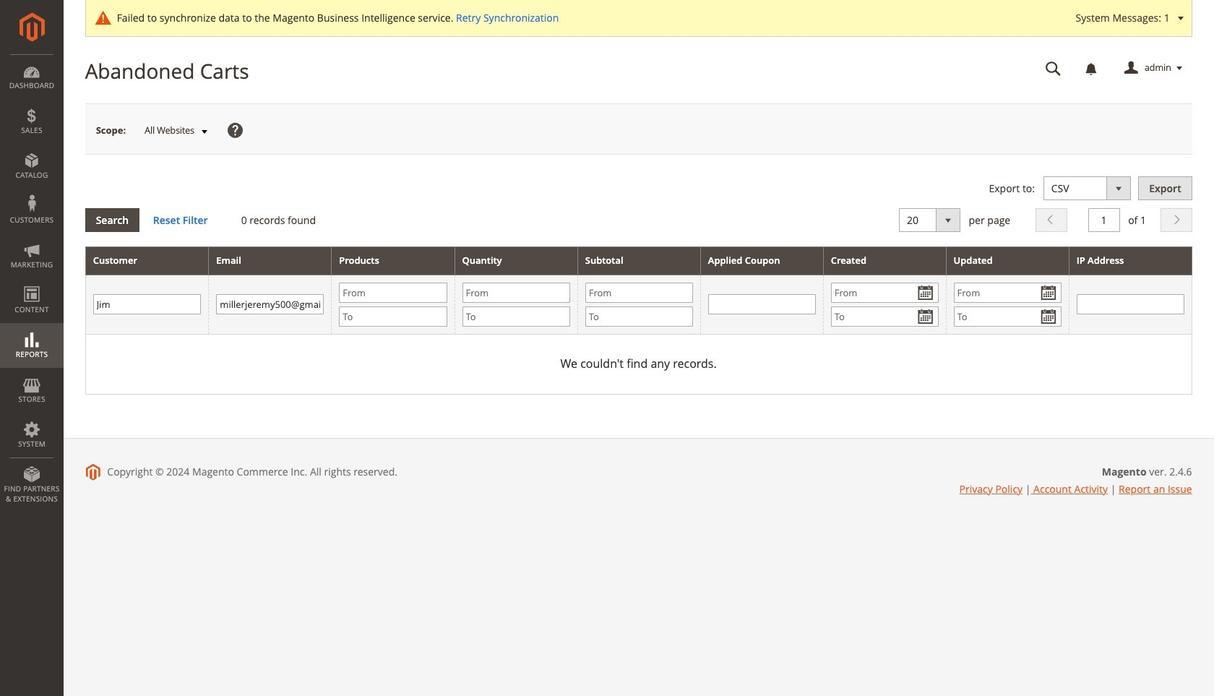 Task type: locate. For each thing, give the bounding box(es) containing it.
3 from text field from the left
[[954, 283, 1062, 303]]

to text field for second from text field from the right
[[339, 307, 447, 327]]

From text field
[[586, 283, 693, 303], [831, 283, 939, 303], [954, 283, 1062, 303]]

1 horizontal spatial from text field
[[462, 283, 570, 303]]

To text field
[[954, 307, 1062, 327]]

1 horizontal spatial from text field
[[831, 283, 939, 303]]

3 to text field from the left
[[586, 307, 693, 327]]

to text field for third from text box from the right
[[586, 307, 693, 327]]

0 horizontal spatial from text field
[[339, 283, 447, 303]]

2 horizontal spatial from text field
[[954, 283, 1062, 303]]

4 to text field from the left
[[831, 307, 939, 327]]

To text field
[[339, 307, 447, 327], [462, 307, 570, 327], [586, 307, 693, 327], [831, 307, 939, 327]]

From text field
[[339, 283, 447, 303], [462, 283, 570, 303]]

to text field for 2nd from text field from left
[[462, 307, 570, 327]]

menu bar
[[0, 54, 64, 511]]

0 horizontal spatial from text field
[[586, 283, 693, 303]]

2 to text field from the left
[[462, 307, 570, 327]]

to text field for 2nd from text box from right
[[831, 307, 939, 327]]

None text field
[[1036, 56, 1072, 81], [1089, 208, 1121, 232], [93, 295, 201, 315], [216, 295, 324, 315], [1036, 56, 1072, 81], [1089, 208, 1121, 232], [93, 295, 201, 315], [216, 295, 324, 315]]

None text field
[[709, 295, 816, 315], [1077, 295, 1185, 315], [709, 295, 816, 315], [1077, 295, 1185, 315]]

1 to text field from the left
[[339, 307, 447, 327]]



Task type: describe. For each thing, give the bounding box(es) containing it.
1 from text field from the left
[[586, 283, 693, 303]]

2 from text field from the left
[[462, 283, 570, 303]]

magento admin panel image
[[19, 12, 44, 42]]

1 from text field from the left
[[339, 283, 447, 303]]

2 from text field from the left
[[831, 283, 939, 303]]



